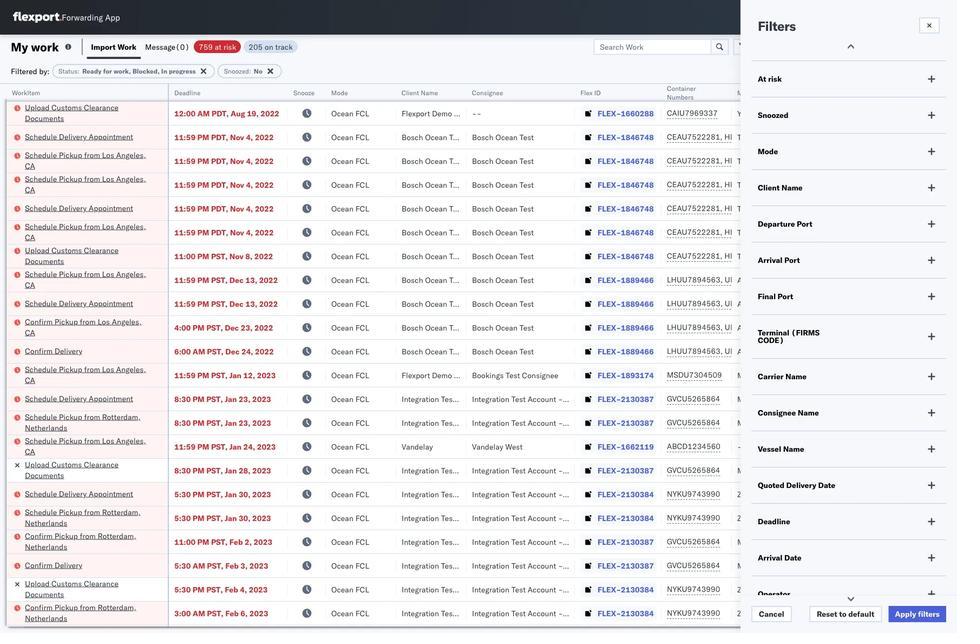 Task type: locate. For each thing, give the bounding box(es) containing it.
1 horizontal spatial vandelay
[[472, 442, 503, 451]]

2 ceau7522281, hlxu6269489, hlxu8034992 from the top
[[667, 156, 835, 165]]

date down generic
[[784, 553, 802, 563]]

dec up 4:00 pm pst, dec 23, 2022
[[229, 299, 244, 309]]

appointment for 3rd the schedule delivery appointment link from the bottom
[[89, 299, 133, 308]]

: for status
[[78, 67, 80, 75]]

cancel button
[[751, 606, 792, 623]]

dec
[[229, 275, 244, 285], [229, 299, 244, 309], [225, 323, 239, 332], [225, 347, 240, 356]]

4 resize handle column header from the left
[[383, 84, 396, 633]]

24, for 2022
[[241, 347, 253, 356]]

4 schedule pickup from los angeles, ca link from the top
[[25, 269, 154, 290]]

uetu5238478 up code)
[[725, 323, 778, 332]]

:
[[78, 67, 80, 75], [249, 67, 251, 75]]

mbl/mawb numbers button
[[732, 86, 856, 97]]

1 flexport from the top
[[402, 109, 430, 118]]

pst, up 11:00 pm pst, feb 2, 2023
[[206, 513, 223, 523]]

0 horizontal spatial snoozed
[[224, 67, 249, 75]]

from for 3rd schedule pickup from los angeles, ca link from the bottom of the page
[[84, 269, 100, 279]]

4 flex-2130384 from the top
[[598, 609, 654, 618]]

am for 12:00
[[197, 109, 210, 118]]

1 vertical spatial cfs
[[843, 466, 857, 475]]

1 vertical spatial 8:30
[[174, 418, 191, 428]]

15 flex- from the top
[[598, 442, 621, 451]]

schedule delivery appointment for fifth the schedule delivery appointment link from the bottom
[[25, 132, 133, 141]]

8:30 pm pst, jan 28, 2023
[[174, 466, 271, 475]]

integration for first the schedule delivery appointment link from the bottom of the page
[[472, 490, 509, 499]]

1 horizontal spatial mode
[[758, 147, 778, 156]]

15 ocean fcl from the top
[[331, 442, 369, 451]]

8:30 down 6:00 on the left
[[174, 394, 191, 404]]

1 abcdefg78456546 from the top
[[737, 275, 810, 285]]

west
[[505, 442, 523, 451]]

2 8:30 pm pst, jan 23, 2023 from the top
[[174, 418, 271, 428]]

at right '759'
[[215, 42, 222, 51]]

4 2130387 from the top
[[621, 537, 654, 547]]

exception
[[808, 531, 842, 540]]

1 vertical spatial 5:30 pm pst, jan 30, 2023
[[174, 513, 271, 523]]

id
[[594, 89, 601, 97]]

customs for 4th upload customs clearance documents link from the top of the page
[[51, 579, 82, 588]]

demo down client name button
[[432, 109, 452, 118]]

mode down ymluw236679313
[[758, 147, 778, 156]]

pst, down 8:30 pm pst, jan 28, 2023
[[206, 490, 223, 499]]

angeles, for confirm pickup from los angeles, ca link
[[112, 317, 142, 326]]

fcl
[[355, 109, 369, 118], [355, 132, 369, 142], [355, 156, 369, 166], [355, 180, 369, 189], [355, 204, 369, 213], [355, 228, 369, 237], [355, 251, 369, 261], [355, 275, 369, 285], [355, 299, 369, 309], [355, 323, 369, 332], [355, 347, 369, 356], [355, 371, 369, 380], [355, 394, 369, 404], [355, 418, 369, 428], [355, 442, 369, 451], [355, 466, 369, 475], [355, 490, 369, 499], [355, 513, 369, 523], [355, 537, 369, 547], [355, 561, 369, 571], [355, 585, 369, 594], [355, 609, 369, 618]]

1 horizontal spatial numbers
[[777, 89, 804, 97]]

0 vertical spatial flexport
[[402, 109, 430, 118]]

0 vertical spatial 30,
[[239, 490, 250, 499]]

11:59 pm pst, dec 13, 2022 down 11:00 pm pst, nov 8, 2022
[[174, 275, 278, 285]]

0 horizontal spatial mode
[[331, 89, 348, 97]]

confirm pickup from los angeles, ca link
[[25, 316, 154, 338]]

jan down 8:30 pm pst, jan 28, 2023
[[225, 490, 237, 499]]

resize handle column header for consignee
[[562, 84, 575, 633]]

1 vertical spatial arrival
[[809, 423, 831, 432]]

confirm delivery button
[[25, 346, 82, 358], [25, 560, 82, 572]]

3 ca from the top
[[25, 233, 35, 242]]

3 flex-2130384 from the top
[[598, 585, 654, 594]]

0 horizontal spatial deadline
[[174, 89, 201, 97]]

4 netherlands from the top
[[25, 614, 67, 623]]

demo for -
[[432, 109, 452, 118]]

2023 right the 28,
[[252, 466, 271, 475]]

cfs down the document
[[842, 423, 856, 432]]

4 lhuu7894563, uetu5238478 from the top
[[667, 346, 778, 356]]

1 vertical spatial demo
[[432, 371, 452, 380]]

airport
[[852, 487, 876, 497], [814, 552, 838, 562]]

30, down the 28,
[[239, 490, 250, 499]]

3 flex-1846748 from the top
[[598, 180, 654, 189]]

jan left 12,
[[229, 371, 242, 380]]

1 vertical spatial confirm pickup from rotterdam, netherlands link
[[25, 602, 154, 624]]

6 account from the top
[[528, 537, 556, 547]]

los
[[102, 150, 114, 160], [102, 174, 114, 184], [102, 222, 114, 231], [102, 269, 114, 279], [98, 317, 110, 326], [102, 365, 114, 374], [102, 436, 114, 446]]

9 integration test account - karl lagerfeld from the top
[[472, 609, 613, 618]]

-- down the consignee button
[[472, 109, 481, 118]]

2 nyku9743990 from the top
[[667, 513, 720, 523]]

1 hlxu6269489, from the top
[[725, 132, 780, 142]]

airport up confirm pickup from ocean port
[[852, 487, 876, 497]]

: left no
[[249, 67, 251, 75]]

maeu9408431 down generic
[[737, 561, 792, 571]]

1 vertical spatial confirm delivery button
[[25, 560, 82, 572]]

pst, left 8,
[[211, 251, 228, 261]]

21 flex- from the top
[[598, 585, 621, 594]]

2 resize handle column header from the left
[[275, 84, 288, 633]]

13, down 8,
[[246, 275, 257, 285]]

los for second schedule pickup from los angeles, ca link from the top
[[102, 174, 114, 184]]

netherlands
[[25, 423, 67, 433], [25, 518, 67, 528], [25, 542, 67, 552], [25, 614, 67, 623]]

2 lhuu7894563, from the top
[[667, 299, 723, 308]]

None checkbox
[[764, 378, 775, 389], [764, 552, 775, 563], [764, 574, 775, 584], [764, 378, 775, 389], [764, 552, 775, 563], [764, 574, 775, 584]]

at for confirm pickup at cfs
[[835, 466, 841, 475]]

integration for confirm pickup from rotterdam, netherlands link associated with 11:00
[[472, 537, 509, 547]]

nov for second schedule pickup from los angeles, ca link from the top
[[230, 180, 244, 189]]

jan left the 28,
[[225, 466, 237, 475]]

maeu9408431 for confirm delivery
[[737, 561, 792, 571]]

3 maeu9408431 from the top
[[737, 466, 792, 475]]

11:59 pm pdt, nov 4, 2022
[[174, 132, 274, 142], [174, 156, 274, 166], [174, 180, 274, 189], [174, 204, 274, 213], [174, 228, 274, 237]]

1 vertical spatial --
[[737, 442, 747, 451]]

4,
[[246, 132, 253, 142], [246, 156, 253, 166], [246, 180, 253, 189], [246, 204, 253, 213], [246, 228, 253, 237], [240, 585, 247, 594]]

appointment for fifth the schedule delivery appointment link from the bottom
[[89, 132, 133, 141]]

ca for 5th schedule pickup from los angeles, ca link from the top of the page
[[25, 375, 35, 385]]

arrival up final
[[758, 256, 783, 265]]

2130384 for schedule pickup from rotterdam, netherlands
[[621, 513, 654, 523]]

reset to default button
[[809, 606, 882, 623]]

schedule pickup from rotterdam, netherlands link for 8:30
[[25, 412, 154, 433]]

feb
[[229, 537, 243, 547], [225, 561, 239, 571], [225, 585, 238, 594], [225, 609, 239, 618]]

am right 3:00
[[193, 609, 205, 618]]

1 vertical spatial 24,
[[243, 442, 255, 451]]

customs
[[51, 103, 82, 112], [51, 246, 82, 255], [51, 460, 82, 469], [51, 579, 82, 588]]

flexport for bookings test consignee
[[402, 371, 430, 380]]

uetu5238478 up terminal
[[725, 299, 778, 308]]

5:30 up 5:30 pm pst, feb 4, 2023
[[174, 561, 191, 571]]

from for second schedule pickup from los angeles, ca link from the top
[[84, 174, 100, 184]]

0 vertical spatial operator
[[873, 89, 899, 97]]

8:30
[[174, 394, 191, 404], [174, 418, 191, 428], [174, 466, 191, 475]]

0 vertical spatial --
[[472, 109, 481, 118]]

0 vertical spatial 13,
[[246, 275, 257, 285]]

from for schedule pickup from rotterdam, netherlands link corresponding to 5:30
[[84, 508, 100, 517]]

None text field
[[768, 354, 913, 363]]

am right 6:00 on the left
[[193, 347, 205, 356]]

0 horizontal spatial risk
[[224, 42, 236, 51]]

confirm pickup from airport
[[780, 487, 876, 497]]

import work button
[[87, 35, 141, 59]]

flex-2130384 for schedule pickup from rotterdam, netherlands
[[598, 513, 654, 523]]

schedule delivery appointment for first the schedule delivery appointment link from the bottom of the page
[[25, 489, 133, 499]]

maeu9408431 up "arrival date"
[[737, 537, 792, 547]]

uetu5238478 down code)
[[725, 346, 778, 356]]

7 karl from the top
[[565, 561, 579, 571]]

date down confirm pickup at cfs
[[818, 481, 835, 490]]

gvcu5265864 for confirm delivery
[[667, 561, 720, 570]]

0 horizontal spatial numbers
[[667, 93, 694, 101]]

0 vertical spatial client
[[402, 89, 419, 97]]

2 2130387 from the top
[[621, 418, 654, 428]]

numbers inside "container numbers"
[[667, 93, 694, 101]]

1 horizontal spatial deadline
[[758, 517, 790, 526]]

5 schedule pickup from los angeles, ca link from the top
[[25, 364, 154, 386]]

arrival down generic
[[758, 553, 783, 563]]

1 horizontal spatial :
[[249, 67, 251, 75]]

11:59 pm pst, dec 13, 2022 up 4:00 pm pst, dec 23, 2022
[[174, 299, 278, 309]]

0 vertical spatial confirm delivery button
[[25, 346, 82, 358]]

1 vertical spatial snoozed
[[758, 110, 789, 120]]

2 13, from the top
[[246, 299, 257, 309]]

0 vertical spatial 5:30 pm pst, jan 30, 2023
[[174, 490, 271, 499]]

0 vertical spatial risk
[[224, 42, 236, 51]]

3 schedule delivery appointment button from the top
[[25, 298, 133, 310]]

integration test account - karl lagerfeld
[[472, 394, 613, 404], [472, 418, 613, 428], [472, 466, 613, 475], [472, 490, 613, 499], [472, 513, 613, 523], [472, 537, 613, 547], [472, 561, 613, 571], [472, 585, 613, 594], [472, 609, 613, 618]]

dec down 11:00 pm pst, nov 8, 2022
[[229, 275, 244, 285]]

0 vertical spatial schedule pickup from rotterdam, netherlands link
[[25, 412, 154, 433]]

0 horizontal spatial airport
[[814, 552, 838, 562]]

23, down 12,
[[239, 394, 250, 404]]

rotterdam, for 3:00 am pst, feb 6, 2023
[[98, 603, 136, 612]]

ca for 6th schedule pickup from los angeles, ca link
[[25, 447, 35, 456]]

2 vertical spatial 23,
[[239, 418, 250, 428]]

3 hlxu8034992 from the top
[[782, 180, 835, 189]]

7 fcl from the top
[[355, 251, 369, 261]]

0 horizontal spatial client
[[402, 89, 419, 97]]

0 vertical spatial 23,
[[241, 323, 253, 332]]

4 documents from the top
[[25, 590, 64, 599]]

1 2130384 from the top
[[621, 490, 654, 499]]

aug
[[231, 109, 245, 118]]

los for 3rd schedule pickup from los angeles, ca link from the bottom of the page
[[102, 269, 114, 279]]

0 vertical spatial cfs
[[842, 423, 856, 432]]

8:30 down 11:59 pm pst, jan 24, 2023
[[174, 466, 191, 475]]

pst, down 4:00 pm pst, dec 23, 2022
[[207, 347, 223, 356]]

0 horizontal spatial vandelay
[[402, 442, 433, 451]]

2130384
[[621, 490, 654, 499], [621, 513, 654, 523], [621, 585, 654, 594], [621, 609, 654, 618]]

numbers
[[777, 89, 804, 97], [667, 93, 694, 101]]

(0)
[[175, 42, 190, 51]]

confirm pickup from rotterdam, netherlands for 11:00 pm pst, feb 2, 2023
[[25, 531, 136, 552]]

1 horizontal spatial airport
[[852, 487, 876, 497]]

2023 up 11:00 pm pst, feb 2, 2023
[[252, 513, 271, 523]]

: for snoozed
[[249, 67, 251, 75]]

confirm
[[25, 317, 53, 326], [25, 346, 53, 356], [780, 423, 807, 432], [780, 444, 807, 454], [780, 466, 807, 475], [780, 487, 807, 497], [780, 509, 807, 519], [25, 531, 53, 541], [25, 561, 53, 570], [25, 603, 53, 612]]

1 upload customs clearance documents from the top
[[25, 103, 119, 123]]

5 integration from the top
[[472, 513, 509, 523]]

2 clearance from the top
[[84, 246, 119, 255]]

client
[[402, 89, 419, 97], [758, 183, 780, 192]]

30, up 2,
[[239, 513, 250, 523]]

container numbers
[[667, 84, 696, 101]]

7 integration test account - karl lagerfeld from the top
[[472, 561, 613, 571]]

2 confirm pickup from rotterdam, netherlands button from the top
[[25, 602, 154, 625]]

1 vertical spatial confirm pickup from rotterdam, netherlands
[[25, 603, 136, 623]]

confirm pickup from rotterdam, netherlands link
[[25, 531, 154, 552], [25, 602, 154, 624]]

numbers down container
[[667, 93, 694, 101]]

abcdefg78456546 up final port
[[737, 275, 810, 285]]

port for departure port
[[797, 219, 812, 229]]

2023 down 12,
[[252, 394, 271, 404]]

9 lagerfeld from the top
[[581, 609, 613, 618]]

0 horizontal spatial date
[[784, 553, 802, 563]]

demo
[[432, 109, 452, 118], [432, 371, 452, 380]]

1 horizontal spatial client name
[[758, 183, 803, 192]]

2 netherlands from the top
[[25, 518, 67, 528]]

client inside client name button
[[402, 89, 419, 97]]

2023 right 6,
[[249, 609, 268, 618]]

2 zimu3048342 from the top
[[737, 513, 789, 523]]

risk right at
[[768, 74, 782, 84]]

0 horizontal spatial operator
[[758, 590, 790, 599]]

clearance for 4th upload customs clearance documents link from the top of the page
[[84, 579, 119, 588]]

schedule airport pickup appointment
[[780, 552, 909, 562]]

abcdefg78456546 up terminal
[[737, 299, 810, 309]]

feb for 6,
[[225, 609, 239, 618]]

30, for schedule pickup from rotterdam, netherlands
[[239, 513, 250, 523]]

2130387 for confirm delivery
[[621, 561, 654, 571]]

1 horizontal spatial operator
[[873, 89, 899, 97]]

upload customs clearance documents button for 11:00 pm pst, nov 8, 2022
[[25, 245, 154, 268]]

mode right snooze
[[331, 89, 348, 97]]

10 flex- from the top
[[598, 323, 621, 332]]

rotterdam, for 5:30 pm pst, jan 30, 2023
[[102, 508, 141, 517]]

4 11:59 from the top
[[174, 204, 195, 213]]

2 2130384 from the top
[[621, 513, 654, 523]]

2 integration test account - karl lagerfeld from the top
[[472, 418, 613, 428]]

resize handle column header for workitem
[[155, 84, 168, 633]]

1 vertical spatial date
[[784, 553, 802, 563]]

1 schedule pickup from los angeles, ca from the top
[[25, 150, 146, 171]]

2130384 for schedule delivery appointment
[[621, 490, 654, 499]]

cfs up confirm pickup from airport
[[843, 466, 857, 475]]

None checkbox
[[764, 400, 775, 411], [764, 422, 775, 433], [764, 444, 775, 454], [764, 465, 775, 476], [764, 487, 775, 498], [764, 509, 775, 519], [764, 530, 775, 541], [764, 400, 775, 411], [764, 422, 775, 433], [764, 444, 775, 454], [764, 465, 775, 476], [764, 487, 775, 498], [764, 509, 775, 519], [764, 530, 775, 541]]

0 vertical spatial 11:00
[[174, 251, 195, 261]]

0 horizontal spatial client name
[[402, 89, 438, 97]]

14 fcl from the top
[[355, 418, 369, 428]]

0 vertical spatial deadline
[[174, 89, 201, 97]]

appointment
[[89, 132, 133, 141], [89, 203, 133, 213], [89, 299, 133, 308], [89, 394, 133, 403], [89, 489, 133, 499], [865, 552, 909, 562], [843, 574, 888, 584]]

3 2130384 from the top
[[621, 585, 654, 594]]

appointment for first the schedule delivery appointment link from the bottom of the page
[[89, 489, 133, 499]]

2 uetu5238478 from the top
[[725, 299, 778, 308]]

nov for sixth schedule pickup from los angeles, ca link from the bottom
[[230, 156, 244, 166]]

3 gvcu5265864 from the top
[[667, 466, 720, 475]]

reset to default
[[817, 610, 874, 619]]

apply
[[895, 610, 916, 619]]

0 vertical spatial snoozed
[[224, 67, 249, 75]]

angeles, inside confirm pickup from los angeles, ca
[[112, 317, 142, 326]]

1 horizontal spatial date
[[818, 481, 835, 490]]

2 schedule pickup from rotterdam, netherlands button from the top
[[25, 507, 154, 530]]

11:59 pm pdt, nov 4, 2022 for second schedule pickup from los angeles, ca link from the top
[[174, 180, 274, 189]]

pst, up 8:30 pm pst, jan 28, 2023
[[211, 442, 228, 451]]

departure port
[[758, 219, 812, 229]]

5:30 pm pst, jan 30, 2023 up 11:00 pm pst, feb 2, 2023
[[174, 513, 271, 523]]

1 vertical spatial schedule pickup from rotterdam, netherlands
[[25, 508, 141, 528]]

2 upload customs clearance documents link from the top
[[25, 245, 154, 267]]

1889466
[[621, 275, 654, 285], [621, 299, 654, 309], [621, 323, 654, 332], [621, 347, 654, 356]]

8,
[[245, 251, 252, 261]]

5:30 pm pst, jan 30, 2023 down 8:30 pm pst, jan 28, 2023
[[174, 490, 271, 499]]

1 flexport demo consignee from the top
[[402, 109, 490, 118]]

1 vertical spatial airport
[[814, 552, 838, 562]]

1 documents from the top
[[25, 113, 64, 123]]

operator left actions
[[873, 89, 899, 97]]

0 vertical spatial 8:30 pm pst, jan 23, 2023
[[174, 394, 271, 404]]

0 vertical spatial 11:59 pm pst, dec 13, 2022
[[174, 275, 278, 285]]

1 horizontal spatial risk
[[768, 74, 782, 84]]

nyku9743990
[[667, 489, 720, 499], [667, 513, 720, 523], [667, 585, 720, 594], [667, 608, 720, 618]]

flex-1660288 button
[[580, 106, 656, 121], [580, 106, 656, 121]]

2 upload from the top
[[25, 246, 50, 255]]

13, up 4:00 pm pst, dec 23, 2022
[[246, 299, 257, 309]]

2 vertical spatial at
[[835, 466, 841, 475]]

4 maeu9408431 from the top
[[737, 537, 792, 547]]

1 horizontal spatial client
[[758, 183, 780, 192]]

am right 12:00
[[197, 109, 210, 118]]

confirm pickup from rotterdam, netherlands button
[[25, 531, 154, 554], [25, 602, 154, 625]]

0 vertical spatial 24,
[[241, 347, 253, 356]]

list box
[[758, 373, 930, 633]]

los for confirm pickup from los angeles, ca link
[[98, 317, 110, 326]]

maeu9408431 up quoted
[[737, 466, 792, 475]]

abcdefg78456546
[[737, 275, 810, 285], [737, 299, 810, 309], [737, 323, 810, 332], [737, 347, 810, 356]]

vandelay for vandelay
[[402, 442, 433, 451]]

schedule delivery appointment for 3rd the schedule delivery appointment link from the bottom
[[25, 299, 133, 308]]

feb up 3:00 am pst, feb 6, 2023
[[225, 585, 238, 594]]

2 confirm pickup from rotterdam, netherlands from the top
[[25, 603, 136, 623]]

22 fcl from the top
[[355, 609, 369, 618]]

1 vertical spatial confirm delivery link
[[25, 560, 82, 571]]

integration for 2nd confirm delivery button from the top of the page's confirm delivery link
[[472, 561, 509, 571]]

Search Shipments (/) text field
[[750, 9, 854, 25]]

1 vandelay from the left
[[402, 442, 433, 451]]

2 documents from the top
[[25, 256, 64, 266]]

0 vertical spatial upload customs clearance documents button
[[25, 102, 154, 125]]

deadline up 12:00
[[174, 89, 201, 97]]

1 vertical spatial 30,
[[239, 513, 250, 523]]

5 11:59 pm pdt, nov 4, 2022 from the top
[[174, 228, 274, 237]]

10 ocean fcl from the top
[[331, 323, 369, 332]]

snoozed down the "mbl/mawb numbers"
[[758, 110, 789, 120]]

vandelay
[[402, 442, 433, 451], [472, 442, 503, 451]]

flex-1662119 button
[[580, 439, 656, 454], [580, 439, 656, 454]]

0 vertical spatial confirm delivery link
[[25, 346, 82, 356]]

1 vertical spatial 11:00
[[174, 537, 195, 547]]

1 horizontal spatial snoozed
[[758, 110, 789, 120]]

schedule pickup from rotterdam, netherlands link
[[25, 412, 154, 433], [25, 507, 154, 529]]

1 vertical spatial risk
[[768, 74, 782, 84]]

1 vertical spatial confirm delivery
[[780, 444, 837, 454]]

from for 3rd schedule pickup from los angeles, ca link
[[84, 222, 100, 231]]

0 vertical spatial confirm pickup from rotterdam, netherlands link
[[25, 531, 154, 552]]

feb left 3,
[[225, 561, 239, 571]]

delivery for second schedule delivery appointment "button" from the bottom
[[59, 394, 87, 403]]

0 vertical spatial schedule pickup from rotterdam, netherlands button
[[25, 412, 154, 434]]

schedule pickup from los angeles, ca button
[[25, 150, 154, 172], [25, 174, 154, 196], [25, 221, 154, 244], [25, 269, 154, 292], [25, 364, 154, 387], [25, 436, 154, 458]]

los for 5th schedule pickup from los angeles, ca link from the top of the page
[[102, 365, 114, 374]]

5:30 for schedule pickup from rotterdam, netherlands
[[174, 513, 191, 523]]

1 vertical spatial upload customs clearance documents button
[[25, 245, 154, 268]]

0 vertical spatial client name
[[402, 89, 438, 97]]

Search Work text field
[[593, 39, 712, 55]]

numbers down at risk
[[777, 89, 804, 97]]

schedule pickup from rotterdam, netherlands button
[[25, 412, 154, 434], [25, 507, 154, 530]]

arrival
[[758, 256, 783, 265], [809, 423, 831, 432], [758, 553, 783, 563]]

airport down exception
[[814, 552, 838, 562]]

confirm pickup from rotterdam, netherlands link for 3:00
[[25, 602, 154, 624]]

1 vertical spatial schedule pickup from rotterdam, netherlands button
[[25, 507, 154, 530]]

snooze
[[293, 89, 315, 97]]

1 vertical spatial 11:59 pm pst, dec 13, 2022
[[174, 299, 278, 309]]

client name inside button
[[402, 89, 438, 97]]

at for confirm arrival at cfs
[[833, 423, 840, 432]]

pst, up 5:30 am pst, feb 3, 2023 at the left bottom of page
[[211, 537, 228, 547]]

23, up 6:00 am pst, dec 24, 2022
[[241, 323, 253, 332]]

1 vertical spatial 8:30 pm pst, jan 23, 2023
[[174, 418, 271, 428]]

2 flex-2130384 from the top
[[598, 513, 654, 523]]

los inside confirm pickup from los angeles, ca
[[98, 317, 110, 326]]

2 vertical spatial arrival
[[758, 553, 783, 563]]

8:30 pm pst, jan 23, 2023 down 11:59 pm pst, jan 12, 2023
[[174, 394, 271, 404]]

flex-1893174 button
[[580, 368, 656, 383], [580, 368, 656, 383]]

1 vertical spatial confirm pickup from rotterdam, netherlands button
[[25, 602, 154, 625]]

schedule pickup from rotterdam, netherlands button for 5:30 pm pst, jan 30, 2023
[[25, 507, 154, 530]]

ca inside confirm pickup from los angeles, ca
[[25, 328, 35, 337]]

6 karl from the top
[[565, 537, 579, 547]]

risk right '759'
[[224, 42, 236, 51]]

lagerfeld
[[581, 394, 613, 404], [581, 418, 613, 428], [581, 466, 613, 475], [581, 490, 613, 499], [581, 513, 613, 523], [581, 537, 613, 547], [581, 561, 613, 571], [581, 585, 613, 594], [581, 609, 613, 618]]

17 fcl from the top
[[355, 490, 369, 499]]

2 lhuu7894563, uetu5238478 from the top
[[667, 299, 778, 308]]

1 : from the left
[[78, 67, 80, 75]]

5:30 pm pst, feb 4, 2023
[[174, 585, 268, 594]]

apply filters
[[895, 610, 940, 619]]

angeles, for 3rd schedule pickup from los angeles, ca link
[[116, 222, 146, 231]]

flex-2130384 for confirm pickup from rotterdam, netherlands
[[598, 609, 654, 618]]

6 ceau7522281, hlxu6269489, hlxu8034992 from the top
[[667, 251, 835, 261]]

am for 5:30
[[193, 561, 205, 571]]

from inside confirm pickup from los angeles, ca
[[80, 317, 96, 326]]

at risk
[[758, 74, 782, 84]]

at down the document
[[833, 423, 840, 432]]

0 vertical spatial confirm pickup from rotterdam, netherlands
[[25, 531, 136, 552]]

0 vertical spatial mode
[[331, 89, 348, 97]]

--
[[472, 109, 481, 118], [737, 442, 747, 451]]

schedule pickup from los angeles, ca link
[[25, 150, 154, 171], [25, 174, 154, 195], [25, 221, 154, 243], [25, 269, 154, 290], [25, 364, 154, 386], [25, 436, 154, 457]]

2 11:59 pm pst, dec 13, 2022 from the top
[[174, 299, 278, 309]]

1 vertical spatial flexport demo consignee
[[402, 371, 490, 380]]

from for 5th schedule pickup from los angeles, ca link from the top of the page
[[84, 365, 100, 374]]

0 horizontal spatial :
[[78, 67, 80, 75]]

maeu9408431
[[737, 394, 792, 404], [737, 418, 792, 428], [737, 466, 792, 475], [737, 537, 792, 547], [737, 561, 792, 571]]

: left ready
[[78, 67, 80, 75]]

schedule delivery appointment for 2nd the schedule delivery appointment link from the top of the page
[[25, 203, 133, 213]]

4 gvcu5265864 from the top
[[667, 537, 720, 547]]

deadline up generic
[[758, 517, 790, 526]]

ca for confirm pickup from los angeles, ca link
[[25, 328, 35, 337]]

6:00
[[174, 347, 191, 356]]

flexport for --
[[402, 109, 430, 118]]

4 2130384 from the top
[[621, 609, 654, 618]]

confirm pickup from los angeles, ca
[[25, 317, 142, 337]]

filters
[[758, 18, 796, 34]]

1 vertical spatial at
[[833, 423, 840, 432]]

rotterdam, for 8:30 pm pst, jan 23, 2023
[[102, 412, 141, 422]]

maeu9408431 down carrier
[[737, 394, 792, 404]]

ceau7522281, hlxu6269489, hlxu8034992
[[667, 132, 835, 142], [667, 156, 835, 165], [667, 180, 835, 189], [667, 204, 835, 213], [667, 227, 835, 237], [667, 251, 835, 261]]

deadline button
[[169, 86, 277, 97]]

0 vertical spatial date
[[818, 481, 835, 490]]

abcd1234560
[[667, 442, 721, 451]]

2 vertical spatial 8:30
[[174, 466, 191, 475]]

1 11:59 pm pst, dec 13, 2022 from the top
[[174, 275, 278, 285]]

resize handle column header
[[155, 84, 168, 633], [275, 84, 288, 633], [313, 84, 326, 633], [383, 84, 396, 633], [454, 84, 467, 633], [562, 84, 575, 633], [649, 84, 662, 633], [719, 84, 732, 633], [854, 84, 867, 633], [925, 84, 938, 633], [938, 84, 951, 633]]

abcdefg78456546 down code)
[[737, 347, 810, 356]]

0 vertical spatial flexport demo consignee
[[402, 109, 490, 118]]

23,
[[241, 323, 253, 332], [239, 394, 250, 404], [239, 418, 250, 428]]

5 flex-1846748 from the top
[[598, 228, 654, 237]]

1 uetu5238478 from the top
[[725, 275, 778, 284]]

1 1889466 from the top
[[621, 275, 654, 285]]

1 confirm pickup from rotterdam, netherlands from the top
[[25, 531, 136, 552]]

schedule pickup from los angeles, ca
[[25, 150, 146, 171], [25, 174, 146, 194], [25, 222, 146, 242], [25, 269, 146, 290], [25, 365, 146, 385], [25, 436, 146, 456]]

205 on track
[[249, 42, 293, 51]]

1 vertical spatial flexport
[[402, 371, 430, 380]]

0 vertical spatial confirm delivery
[[25, 346, 82, 356]]

0 vertical spatial arrival
[[758, 256, 783, 265]]

delivery for third schedule delivery appointment "button" from the top of the page
[[59, 299, 87, 308]]

confirm pickup from rotterdam, netherlands link for 11:00
[[25, 531, 154, 552]]

0 vertical spatial demo
[[432, 109, 452, 118]]

6 schedule pickup from los angeles, ca button from the top
[[25, 436, 154, 458]]

7 integration from the top
[[472, 561, 509, 571]]

document
[[815, 401, 850, 410]]

netherlands for 11:00
[[25, 542, 67, 552]]

abcdefg78456546 up code)
[[737, 323, 810, 332]]

5 flex- from the top
[[598, 204, 621, 213]]

delivery for 2nd confirm delivery button from the top of the page
[[55, 561, 82, 570]]

8:30 pm pst, jan 23, 2023 up 11:59 pm pst, jan 24, 2023
[[174, 418, 271, 428]]

2130387 for confirm pickup from rotterdam, netherlands
[[621, 537, 654, 547]]

uetu5238478
[[725, 275, 778, 284], [725, 299, 778, 308], [725, 323, 778, 332], [725, 346, 778, 356]]

9 account from the top
[[528, 609, 556, 618]]

1 vertical spatial schedule pickup from rotterdam, netherlands link
[[25, 507, 154, 529]]

1893174
[[621, 371, 654, 380]]

5:30 up 11:00 pm pst, feb 2, 2023
[[174, 513, 191, 523]]

am for 6:00
[[193, 347, 205, 356]]

pst, down 5:30 pm pst, feb 4, 2023
[[207, 609, 223, 618]]

feb for 3,
[[225, 561, 239, 571]]

cfs for confirm pickup at cfs
[[843, 466, 857, 475]]

port inside list box
[[876, 509, 891, 519]]

30,
[[239, 490, 250, 499], [239, 513, 250, 523]]

8:30 up 11:59 pm pst, jan 24, 2023
[[174, 418, 191, 428]]

feb left 6,
[[225, 609, 239, 618]]

3 karl from the top
[[565, 466, 579, 475]]

snoozed left no
[[224, 67, 249, 75]]

1 vertical spatial 13,
[[246, 299, 257, 309]]

0 vertical spatial confirm pickup from rotterdam, netherlands button
[[25, 531, 154, 554]]

snoozed : no
[[224, 67, 262, 75]]

pst, up 4:00 pm pst, dec 23, 2022
[[211, 299, 228, 309]]

4 test123456 from the top
[[737, 204, 783, 213]]

flex-2130384 button
[[580, 487, 656, 502], [580, 487, 656, 502], [580, 511, 656, 526], [580, 511, 656, 526], [580, 582, 656, 597], [580, 582, 656, 597], [580, 606, 656, 621], [580, 606, 656, 621]]

flex-2130387
[[598, 394, 654, 404], [598, 418, 654, 428], [598, 466, 654, 475], [598, 537, 654, 547], [598, 561, 654, 571]]

filters
[[918, 610, 940, 619]]

1 upload customs clearance documents button from the top
[[25, 102, 154, 125]]

schedule delivery appointment button
[[25, 131, 133, 143], [25, 203, 133, 215], [25, 298, 133, 310], [25, 393, 133, 405], [25, 489, 133, 500]]

0 vertical spatial schedule pickup from rotterdam, netherlands
[[25, 412, 141, 433]]

from for 6th schedule pickup from los angeles, ca link
[[84, 436, 100, 446]]

arrival down the 'complete document turnover'
[[809, 423, 831, 432]]

23, up 11:59 pm pst, jan 24, 2023
[[239, 418, 250, 428]]

angeles, for 6th schedule pickup from los angeles, ca link
[[116, 436, 146, 446]]

operator up cancel
[[758, 590, 790, 599]]

3 clearance from the top
[[84, 460, 119, 469]]

11 resize handle column header from the left
[[938, 84, 951, 633]]

5:30 down 8:30 pm pst, jan 28, 2023
[[174, 490, 191, 499]]

pm
[[197, 132, 209, 142], [197, 156, 209, 166], [197, 180, 209, 189], [197, 204, 209, 213], [197, 228, 209, 237], [197, 251, 209, 261], [197, 275, 209, 285], [197, 299, 209, 309], [193, 323, 205, 332], [197, 371, 209, 380], [193, 394, 205, 404], [193, 418, 205, 428], [197, 442, 209, 451], [193, 466, 205, 475], [193, 490, 205, 499], [193, 513, 205, 523], [197, 537, 209, 547], [193, 585, 205, 594]]

13 ocean fcl from the top
[[331, 394, 369, 404]]



Task type: vqa. For each thing, say whether or not it's contained in the screenshot.
20th FLEX- from the top
yes



Task type: describe. For each thing, give the bounding box(es) containing it.
flex
[[580, 89, 592, 97]]

5 1846748 from the top
[[621, 228, 654, 237]]

2 11:59 from the top
[[174, 156, 195, 166]]

3 hlxu6269489, from the top
[[725, 180, 780, 189]]

flex id button
[[575, 86, 651, 97]]

759
[[199, 42, 213, 51]]

1 test123456 from the top
[[737, 132, 783, 142]]

mbl/mawb
[[737, 89, 775, 97]]

28,
[[239, 466, 250, 475]]

4 hlxu6269489, from the top
[[725, 204, 780, 213]]

30, for schedule delivery appointment
[[239, 490, 250, 499]]

cfs for confirm arrival at cfs
[[842, 423, 856, 432]]

3 flex- from the top
[[598, 156, 621, 166]]

final
[[758, 292, 776, 301]]

feb for 4,
[[225, 585, 238, 594]]

consignee inside button
[[472, 89, 503, 97]]

3 flex-2130387 from the top
[[598, 466, 654, 475]]

3 test123456 from the top
[[737, 180, 783, 189]]

pst, up 11:59 pm pst, jan 24, 2023
[[206, 418, 223, 428]]

0 vertical spatial airport
[[852, 487, 876, 497]]

1 13, from the top
[[246, 275, 257, 285]]

11:59 pm pst, jan 12, 2023
[[174, 371, 276, 380]]

2023 right 12,
[[257, 371, 276, 380]]

confirm delivery inside list box
[[780, 444, 837, 454]]

from for confirm pickup from los angeles, ca link
[[80, 317, 96, 326]]

17 ocean fcl from the top
[[331, 490, 369, 499]]

actions
[[925, 89, 947, 97]]

7 ocean fcl from the top
[[331, 251, 369, 261]]

work,
[[114, 67, 131, 75]]

2 schedule pickup from los angeles, ca button from the top
[[25, 174, 154, 196]]

1 gvcu5265864 from the top
[[667, 394, 720, 404]]

pst, down 11:59 pm pst, jan 24, 2023
[[206, 466, 223, 475]]

1 vertical spatial deadline
[[758, 517, 790, 526]]

3 11:59 from the top
[[174, 180, 195, 189]]

delivery for second confirm delivery button from the bottom
[[55, 346, 82, 356]]

cancel
[[759, 610, 784, 619]]

5 schedule pickup from los angeles, ca button from the top
[[25, 364, 154, 387]]

1 lhuu7894563, uetu5238478 from the top
[[667, 275, 778, 284]]

schedule pickup from los angeles, ca for 5th schedule pickup from los angeles, ca link from the top of the page
[[25, 365, 146, 385]]

by:
[[39, 66, 50, 76]]

5 ocean fcl from the top
[[331, 204, 369, 213]]

caiu7969337
[[667, 108, 718, 118]]

resize handle column header for container numbers
[[719, 84, 732, 633]]

2 upload customs clearance documents from the top
[[25, 246, 119, 266]]

5:30 for confirm delivery
[[174, 561, 191, 571]]

flex id
[[580, 89, 601, 97]]

zimu3048342 for schedule pickup from rotterdam, netherlands
[[737, 513, 789, 523]]

8 11:59 from the top
[[174, 371, 195, 380]]

6 flex- from the top
[[598, 228, 621, 237]]

22 ocean fcl from the top
[[331, 609, 369, 618]]

resize handle column header for mbl/mawb numbers
[[854, 84, 867, 633]]

pst, up 3:00 am pst, feb 6, 2023
[[206, 585, 223, 594]]

resize handle column header for deadline
[[275, 84, 288, 633]]

4 upload customs clearance documents from the top
[[25, 579, 119, 599]]

2023 right 3,
[[249, 561, 268, 571]]

ca for 3rd schedule pickup from los angeles, ca link from the bottom of the page
[[25, 280, 35, 290]]

schedule pickup from los angeles, ca for 3rd schedule pickup from los angeles, ca link from the bottom of the page
[[25, 269, 146, 290]]

1 horizontal spatial --
[[737, 442, 747, 451]]

3 abcdefg78456546 from the top
[[737, 323, 810, 332]]

8 integration from the top
[[472, 585, 509, 594]]

(firms
[[791, 328, 820, 338]]

confirm delivery link for 2nd confirm delivery button from the top of the page
[[25, 560, 82, 571]]

generic
[[780, 531, 806, 540]]

nov for 3rd schedule pickup from los angeles, ca link
[[230, 228, 244, 237]]

jan up the 28,
[[229, 442, 242, 451]]

schedule delivery appointment inside list box
[[780, 574, 888, 584]]

2023 down 8:30 pm pst, jan 28, 2023
[[252, 490, 271, 499]]

1 vertical spatial operator
[[758, 590, 790, 599]]

6 1846748 from the top
[[621, 251, 654, 261]]

5 karl from the top
[[565, 513, 579, 523]]

customs for second upload customs clearance documents link from the top
[[51, 246, 82, 255]]

jan up 11:59 pm pst, jan 24, 2023
[[225, 418, 237, 428]]

11:00 pm pst, feb 2, 2023
[[174, 537, 272, 547]]

clearance for third upload customs clearance documents link from the top of the page
[[84, 460, 119, 469]]

departure
[[758, 219, 795, 229]]

arrival port
[[758, 256, 800, 265]]

confirm pickup from rotterdam, netherlands button for 11:00 pm pst, feb 2, 2023
[[25, 531, 154, 554]]

name inside button
[[421, 89, 438, 97]]

2 schedule delivery appointment button from the top
[[25, 203, 133, 215]]

vessel
[[758, 444, 781, 454]]

list box containing select all
[[758, 373, 930, 633]]

11:00 pm pst, nov 8, 2022
[[174, 251, 273, 261]]

7 11:59 from the top
[[174, 299, 195, 309]]

flexport. image
[[13, 12, 62, 23]]

3 schedule pickup from los angeles, ca link from the top
[[25, 221, 154, 243]]

final port
[[758, 292, 793, 301]]

1 vertical spatial 23,
[[239, 394, 250, 404]]

4 hlxu8034992 from the top
[[782, 204, 835, 213]]

msdu7304509
[[667, 370, 722, 380]]

1 schedule delivery appointment button from the top
[[25, 131, 133, 143]]

6 integration test account - karl lagerfeld from the top
[[472, 537, 613, 547]]

2023 up 11:59 pm pst, jan 24, 2023
[[252, 418, 271, 428]]

confirm pickup from los angeles, ca button
[[25, 316, 154, 339]]

pst, up 5:30 pm pst, feb 4, 2023
[[207, 561, 223, 571]]

workitem
[[12, 89, 40, 97]]

port for arrival port
[[784, 256, 800, 265]]

schedule delivery appointment for 4th the schedule delivery appointment link from the top of the page
[[25, 394, 133, 403]]

vandelay west
[[472, 442, 523, 451]]

clearance for second upload customs clearance documents link from the top
[[84, 246, 119, 255]]

confirm pickup at cfs
[[780, 466, 857, 475]]

numbers for container numbers
[[667, 93, 694, 101]]

3 2130387 from the top
[[621, 466, 654, 475]]

for
[[103, 67, 112, 75]]

4 5:30 from the top
[[174, 585, 191, 594]]

complete
[[780, 401, 813, 410]]

3 ceau7522281, hlxu6269489, hlxu8034992 from the top
[[667, 180, 835, 189]]

7 flex- from the top
[[598, 251, 621, 261]]

0 vertical spatial at
[[215, 42, 222, 51]]

flexport demo consignee for bookings
[[402, 371, 490, 380]]

generic exception
[[780, 531, 842, 540]]

9 flex- from the top
[[598, 299, 621, 309]]

os
[[926, 13, 937, 21]]

confirm pickup from ocean port
[[780, 509, 891, 519]]

16 flex- from the top
[[598, 466, 621, 475]]

11:59 pm pst, jan 24, 2023
[[174, 442, 276, 451]]

arrival date
[[758, 553, 802, 563]]

deadline inside deadline button
[[174, 89, 201, 97]]

message
[[145, 42, 175, 51]]

mode button
[[326, 86, 385, 97]]

rotterdam, for 11:00 pm pst, feb 2, 2023
[[98, 531, 136, 541]]

11:59 pm pdt, nov 4, 2022 for sixth schedule pickup from los angeles, ca link from the bottom
[[174, 156, 274, 166]]

4 ocean fcl from the top
[[331, 180, 369, 189]]

1 schedule delivery appointment link from the top
[[25, 131, 133, 142]]

3 zimu3048342 from the top
[[737, 585, 789, 594]]

4:00
[[174, 323, 191, 332]]

pdt, for sixth schedule pickup from los angeles, ca link from the bottom
[[211, 156, 228, 166]]

filtered by:
[[11, 66, 50, 76]]

blocked,
[[132, 67, 160, 75]]

carrier name
[[758, 372, 807, 381]]

work
[[31, 39, 59, 54]]

bookings test consignee
[[472, 371, 558, 380]]

reset
[[817, 610, 837, 619]]

schedule pickup from rotterdam, netherlands for 5:30 pm pst, jan 30, 2023
[[25, 508, 141, 528]]

3 upload from the top
[[25, 460, 50, 469]]

code)
[[758, 336, 784, 345]]

5 schedule delivery appointment link from the top
[[25, 489, 133, 499]]

4 uetu5238478 from the top
[[725, 346, 778, 356]]

integration for 3:00's confirm pickup from rotterdam, netherlands link
[[472, 609, 509, 618]]

2130384 for confirm pickup from rotterdam, netherlands
[[621, 609, 654, 618]]

6 schedule pickup from los angeles, ca link from the top
[[25, 436, 154, 457]]

2023 up 8:30 pm pst, jan 28, 2023
[[257, 442, 276, 451]]

5:30 pm pst, jan 30, 2023 for schedule delivery appointment
[[174, 490, 271, 499]]

11 ocean fcl from the top
[[331, 347, 369, 356]]

4 11:59 pm pdt, nov 4, 2022 from the top
[[174, 204, 274, 213]]

14 ocean fcl from the top
[[331, 418, 369, 428]]

demo for bookings
[[432, 371, 452, 380]]

4 account from the top
[[528, 490, 556, 499]]

no
[[254, 67, 262, 75]]

1 vertical spatial client
[[758, 183, 780, 192]]

mbl/mawb numbers
[[737, 89, 804, 97]]

1 ceau7522281, from the top
[[667, 132, 723, 142]]

17 flex- from the top
[[598, 490, 621, 499]]

arrival for arrival date
[[758, 553, 783, 563]]

snoozed for snoozed
[[758, 110, 789, 120]]

2 karl from the top
[[565, 418, 579, 428]]

8 ocean fcl from the top
[[331, 275, 369, 285]]

21 fcl from the top
[[355, 585, 369, 594]]

vandelay for vandelay west
[[472, 442, 503, 451]]

nyku9743990 for confirm pickup from rotterdam, netherlands
[[667, 608, 720, 618]]

13 flex- from the top
[[598, 394, 621, 404]]

turnover
[[852, 401, 882, 410]]

20 flex- from the top
[[598, 561, 621, 571]]

1 ocean fcl from the top
[[331, 109, 369, 118]]

3 resize handle column header from the left
[[313, 84, 326, 633]]

2023 right 2,
[[254, 537, 272, 547]]

205
[[249, 42, 263, 51]]

workitem button
[[6, 86, 157, 97]]

12:00
[[174, 109, 195, 118]]

ca for sixth schedule pickup from los angeles, ca link from the bottom
[[25, 161, 35, 171]]

pst, down 11:59 pm pst, jan 12, 2023
[[206, 394, 223, 404]]

resize handle column header for flex id
[[649, 84, 662, 633]]

appointment for 4th the schedule delivery appointment link from the top of the page
[[89, 394, 133, 403]]

forwarding
[[62, 12, 103, 22]]

mode inside button
[[331, 89, 348, 97]]

2023 down 5:30 am pst, feb 3, 2023 at the left bottom of page
[[249, 585, 268, 594]]

1 integration from the top
[[472, 394, 509, 404]]

container numbers button
[[662, 82, 721, 101]]

maeu9408431 for confirm pickup from rotterdam, netherlands
[[737, 537, 792, 547]]

am for 3:00
[[193, 609, 205, 618]]

1 maeu9408431 from the top
[[737, 394, 792, 404]]

customs for third upload customs clearance documents link from the top of the page
[[51, 460, 82, 469]]

5 fcl from the top
[[355, 204, 369, 213]]

schedule pickup from los angeles, ca for second schedule pickup from los angeles, ca link from the top
[[25, 174, 146, 194]]

12,
[[243, 371, 255, 380]]

1 lhuu7894563, from the top
[[667, 275, 723, 284]]

1662119
[[621, 442, 654, 451]]

4 1846748 from the top
[[621, 204, 654, 213]]

to
[[839, 610, 847, 619]]

from for 8:30's schedule pickup from rotterdam, netherlands link
[[84, 412, 100, 422]]

2,
[[245, 537, 252, 547]]

ca for 3rd schedule pickup from los angeles, ca link
[[25, 233, 35, 242]]

2 vertical spatial confirm delivery
[[25, 561, 82, 570]]

schedule pickup from rotterdam, netherlands for 8:30 pm pst, jan 23, 2023
[[25, 412, 141, 433]]

pickup inside confirm pickup from los angeles, ca
[[55, 317, 78, 326]]

my
[[11, 39, 28, 54]]

zimu3048342 for schedule delivery appointment
[[737, 490, 789, 499]]

jan up 11:00 pm pst, feb 2, 2023
[[225, 513, 237, 523]]

3:00 am pst, feb 6, 2023
[[174, 609, 268, 618]]

pst, down 6:00 am pst, dec 24, 2022
[[211, 371, 228, 380]]

6 ocean fcl from the top
[[331, 228, 369, 237]]

numbers for mbl/mawb numbers
[[777, 89, 804, 97]]

14 flex- from the top
[[598, 418, 621, 428]]

1 vertical spatial mode
[[758, 147, 778, 156]]

23, for schedule pickup from rotterdam, netherlands
[[239, 418, 250, 428]]

1660288
[[621, 109, 654, 118]]

2 hlxu8034992 from the top
[[782, 156, 835, 165]]

pdt, for 1st upload customs clearance documents link from the top
[[212, 109, 229, 118]]

all
[[803, 379, 812, 388]]

pdt, for 3rd schedule pickup from los angeles, ca link
[[211, 228, 228, 237]]

filtered
[[11, 66, 37, 76]]

snoozed for snoozed : no
[[224, 67, 249, 75]]

flex-2130384 for schedule delivery appointment
[[598, 490, 654, 499]]

1 upload from the top
[[25, 103, 50, 112]]

4 flex- from the top
[[598, 180, 621, 189]]

in
[[161, 67, 167, 75]]

confirm delivery link for second confirm delivery button from the bottom
[[25, 346, 82, 356]]

2 confirm delivery button from the top
[[25, 560, 82, 572]]

jan down 11:59 pm pst, jan 12, 2023
[[225, 394, 237, 404]]

confirm inside confirm pickup from los angeles, ca
[[25, 317, 53, 326]]

quoted delivery date
[[758, 481, 835, 490]]

apply filters button
[[889, 606, 946, 623]]

app
[[105, 12, 120, 22]]

quoted
[[758, 481, 785, 490]]

progress
[[169, 67, 196, 75]]

4:00 pm pst, dec 23, 2022
[[174, 323, 273, 332]]

los for 3rd schedule pickup from los angeles, ca link
[[102, 222, 114, 231]]

gvcu5265864 for confirm pickup from rotterdam, netherlands
[[667, 537, 720, 547]]

angeles, for 3rd schedule pickup from los angeles, ca link from the bottom of the page
[[116, 269, 146, 279]]

3 1889466 from the top
[[621, 323, 654, 332]]

pst, up 6:00 am pst, dec 24, 2022
[[206, 323, 223, 332]]

1 11:59 pm pdt, nov 4, 2022 from the top
[[174, 132, 274, 142]]

status
[[59, 67, 78, 75]]

4 integration test account - karl lagerfeld from the top
[[472, 490, 613, 499]]

3 upload customs clearance documents link from the top
[[25, 459, 154, 481]]

dec up 11:59 pm pst, jan 12, 2023
[[225, 347, 240, 356]]

schedule pickup from los angeles, ca for 3rd schedule pickup from los angeles, ca link
[[25, 222, 146, 242]]

confirm arrival at cfs
[[780, 423, 856, 432]]

schedule pickup from rotterdam, netherlands button for 8:30 pm pst, jan 23, 2023
[[25, 412, 154, 434]]

client name button
[[396, 86, 456, 97]]

ca for second schedule pickup from los angeles, ca link from the top
[[25, 185, 35, 194]]

schedule pickup from rotterdam, netherlands link for 5:30
[[25, 507, 154, 529]]

arrival for arrival port
[[758, 256, 783, 265]]

flex-1662119
[[598, 442, 654, 451]]

1 flex-1846748 from the top
[[598, 132, 654, 142]]

12:00 am pdt, aug 19, 2022
[[174, 109, 279, 118]]

carrier
[[758, 372, 784, 381]]

zimu3048342 for confirm pickup from rotterdam, netherlands
[[737, 609, 789, 618]]

my work
[[11, 39, 59, 54]]

pst, down 11:00 pm pst, nov 8, 2022
[[211, 275, 228, 285]]

2 flex-1889466 from the top
[[598, 299, 654, 309]]

forwarding app
[[62, 12, 120, 22]]

gvcu5265864 for schedule pickup from rotterdam, netherlands
[[667, 418, 720, 427]]

1 lagerfeld from the top
[[581, 394, 613, 404]]

6 test123456 from the top
[[737, 251, 783, 261]]

nyku9743990 for schedule delivery appointment
[[667, 489, 720, 499]]

23, for confirm pickup from los angeles, ca
[[241, 323, 253, 332]]

24, for 2023
[[243, 442, 255, 451]]

work
[[118, 42, 136, 51]]

20 fcl from the top
[[355, 561, 369, 571]]

6 hlxu6269489, from the top
[[725, 251, 780, 261]]

container
[[667, 84, 696, 92]]

0 horizontal spatial --
[[472, 109, 481, 118]]

1 vertical spatial client name
[[758, 183, 803, 192]]

1 schedule pickup from los angeles, ca link from the top
[[25, 150, 154, 171]]

nov for second upload customs clearance documents link from the top
[[229, 251, 244, 261]]

maeu9408431 for schedule pickup from rotterdam, netherlands
[[737, 418, 792, 428]]

1 upload customs clearance documents link from the top
[[25, 102, 154, 124]]

4 schedule pickup from los angeles, ca button from the top
[[25, 269, 154, 292]]

netherlands for 8:30
[[25, 423, 67, 433]]

1 2130387 from the top
[[621, 394, 654, 404]]

nyku9743990 for schedule pickup from rotterdam, netherlands
[[667, 513, 720, 523]]

2 fcl from the top
[[355, 132, 369, 142]]

consignee button
[[467, 86, 564, 97]]

flex-1893174
[[598, 371, 654, 380]]

dec up 6:00 am pst, dec 24, 2022
[[225, 323, 239, 332]]

16 ocean fcl from the top
[[331, 466, 369, 475]]

message (0)
[[145, 42, 190, 51]]

3 account from the top
[[528, 466, 556, 475]]

4 schedule delivery appointment button from the top
[[25, 393, 133, 405]]

2 hlxu6269489, from the top
[[725, 156, 780, 165]]

schedule pickup from los angeles, ca for 6th schedule pickup from los angeles, ca link
[[25, 436, 146, 456]]

delivery for fourth schedule delivery appointment "button" from the bottom of the page
[[59, 203, 87, 213]]

6,
[[241, 609, 248, 618]]

4 upload from the top
[[25, 579, 50, 588]]

3 8:30 from the top
[[174, 466, 191, 475]]

flex-1660288
[[598, 109, 654, 118]]

port for final port
[[778, 292, 793, 301]]

19 fcl from the top
[[355, 537, 369, 547]]

status : ready for work, blocked, in progress
[[59, 67, 196, 75]]

6 fcl from the top
[[355, 228, 369, 237]]



